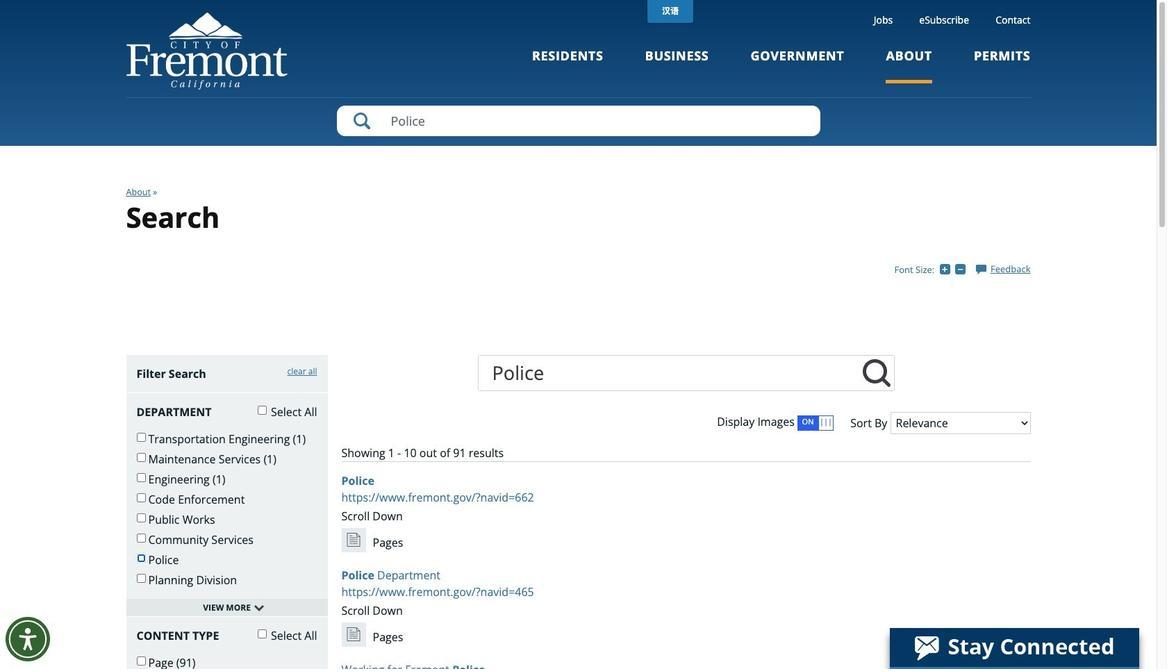 Task type: vqa. For each thing, say whether or not it's contained in the screenshot.
bottommost panel
no



Task type: describe. For each thing, give the bounding box(es) containing it.
stay connected image
[[890, 628, 1139, 667]]



Task type: locate. For each thing, give the bounding box(es) containing it.
None checkbox
[[137, 433, 146, 442], [137, 453, 146, 462], [137, 574, 146, 583], [258, 630, 267, 639], [137, 433, 146, 442], [137, 453, 146, 462], [137, 574, 146, 583], [258, 630, 267, 639]]

None text field
[[860, 356, 894, 391]]

None checkbox
[[258, 406, 267, 415], [137, 473, 146, 482], [137, 493, 146, 502], [137, 514, 146, 523], [137, 534, 146, 543], [137, 554, 146, 563], [137, 657, 146, 666], [258, 406, 267, 415], [137, 473, 146, 482], [137, 493, 146, 502], [137, 514, 146, 523], [137, 534, 146, 543], [137, 554, 146, 563], [137, 657, 146, 666]]

Search text field
[[337, 106, 821, 136]]

Search... text field
[[479, 356, 860, 391]]



